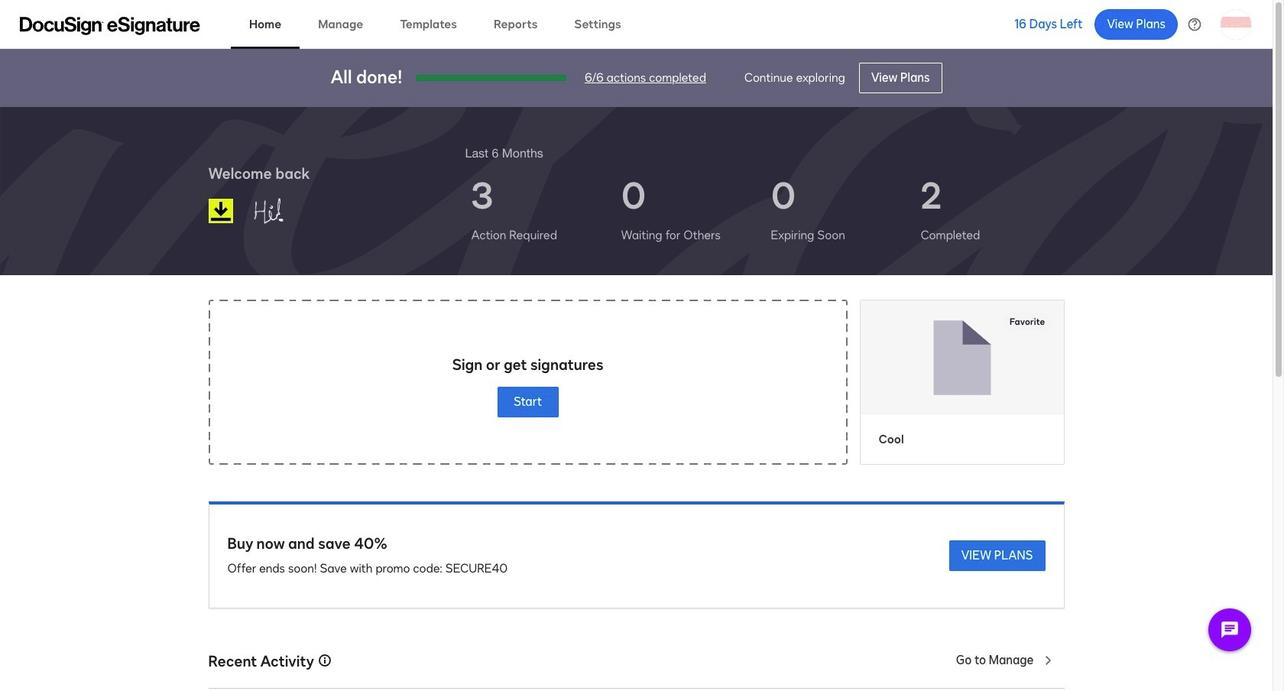 Task type: locate. For each thing, give the bounding box(es) containing it.
docusignlogo image
[[208, 199, 233, 223]]

list
[[465, 162, 1064, 257]]

your uploaded profile image image
[[1221, 9, 1251, 39]]

use cool image
[[860, 300, 1064, 415]]

heading
[[465, 144, 543, 162]]

generic name image
[[246, 191, 325, 231]]



Task type: vqa. For each thing, say whether or not it's contained in the screenshot.
heading
yes



Task type: describe. For each thing, give the bounding box(es) containing it.
docusign esignature image
[[20, 16, 200, 35]]



